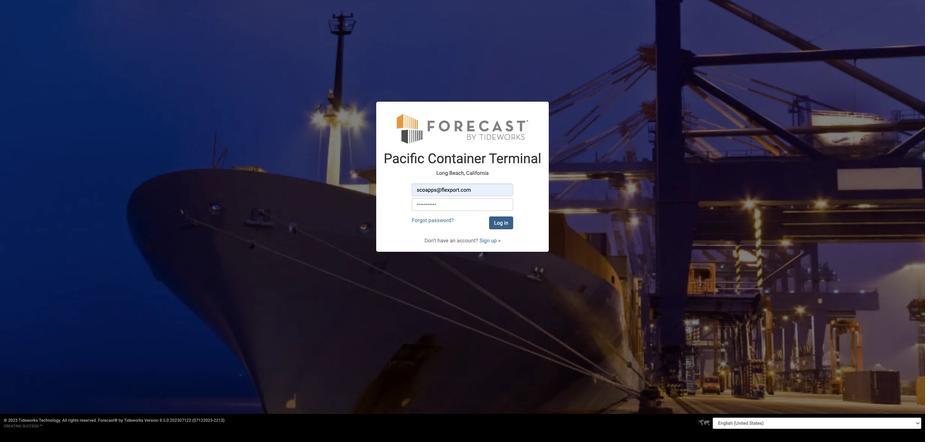 Task type: vqa. For each thing, say whether or not it's contained in the screenshot.
the numbers
no



Task type: locate. For each thing, give the bounding box(es) containing it.
password?
[[429, 217, 454, 223]]

tideworks right the by
[[124, 418, 143, 423]]

account?
[[457, 238, 479, 244]]

sign
[[480, 238, 490, 244]]

success
[[22, 424, 39, 428]]

0 horizontal spatial tideworks
[[19, 418, 38, 423]]

9.5.0.202307122
[[160, 418, 191, 423]]

creating
[[4, 424, 21, 428]]

by
[[119, 418, 123, 423]]

technology.
[[39, 418, 61, 423]]

Password password field
[[412, 198, 514, 211]]

©
[[4, 418, 7, 423]]

log
[[495, 220, 503, 226]]

2213)
[[214, 418, 225, 423]]

long
[[437, 170, 448, 176]]

log in button
[[490, 217, 514, 229]]

reserved.
[[80, 418, 97, 423]]

have
[[438, 238, 449, 244]]

pacific
[[384, 151, 425, 167]]

2 tideworks from the left
[[124, 418, 143, 423]]

1 horizontal spatial tideworks
[[124, 418, 143, 423]]

2023
[[8, 418, 18, 423]]

tideworks
[[19, 418, 38, 423], [124, 418, 143, 423]]

forecast® by tideworks image
[[397, 113, 529, 144]]

℠
[[40, 424, 42, 428]]

california
[[467, 170, 489, 176]]

tideworks up 'success'
[[19, 418, 38, 423]]

forgot
[[412, 217, 428, 223]]

»
[[499, 238, 501, 244]]



Task type: describe. For each thing, give the bounding box(es) containing it.
Email or username text field
[[412, 184, 514, 196]]

(07122023-
[[192, 418, 214, 423]]

an
[[450, 238, 456, 244]]

up
[[491, 238, 497, 244]]

don't
[[425, 238, 437, 244]]

in
[[505, 220, 509, 226]]

pacific container terminal long beach, california
[[384, 151, 542, 176]]

version
[[145, 418, 159, 423]]

forgot password? log in
[[412, 217, 509, 226]]

all
[[62, 418, 67, 423]]

sign up » link
[[480, 238, 501, 244]]

container
[[428, 151, 486, 167]]

1 tideworks from the left
[[19, 418, 38, 423]]

terminal
[[489, 151, 542, 167]]

forgot password? link
[[412, 217, 454, 223]]

© 2023 tideworks technology. all rights reserved. forecast® by tideworks version 9.5.0.202307122 (07122023-2213) creating success ℠
[[4, 418, 225, 428]]

beach,
[[450, 170, 465, 176]]

don't have an account? sign up »
[[425, 238, 501, 244]]

forecast®
[[98, 418, 118, 423]]

rights
[[68, 418, 79, 423]]



